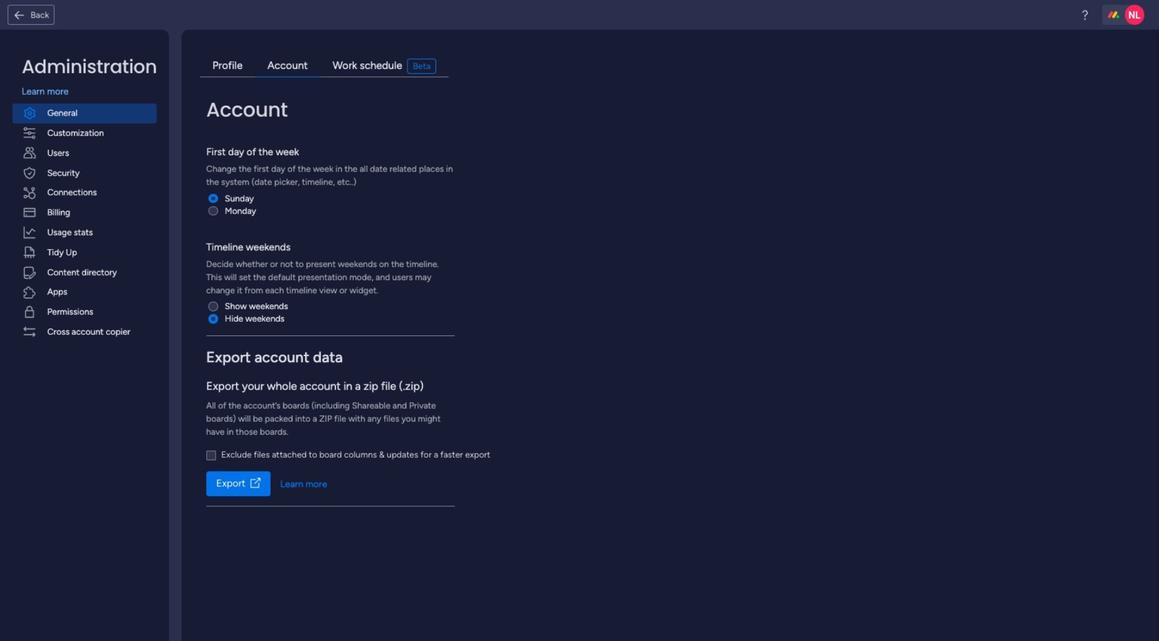 Task type: vqa. For each thing, say whether or not it's contained in the screenshot.
v2 export "image"
yes



Task type: describe. For each thing, give the bounding box(es) containing it.
help image
[[1079, 9, 1091, 21]]



Task type: locate. For each thing, give the bounding box(es) containing it.
v2 export image
[[250, 478, 260, 489]]

back to workspace image
[[13, 9, 26, 21]]

noah lott image
[[1125, 5, 1145, 25]]



